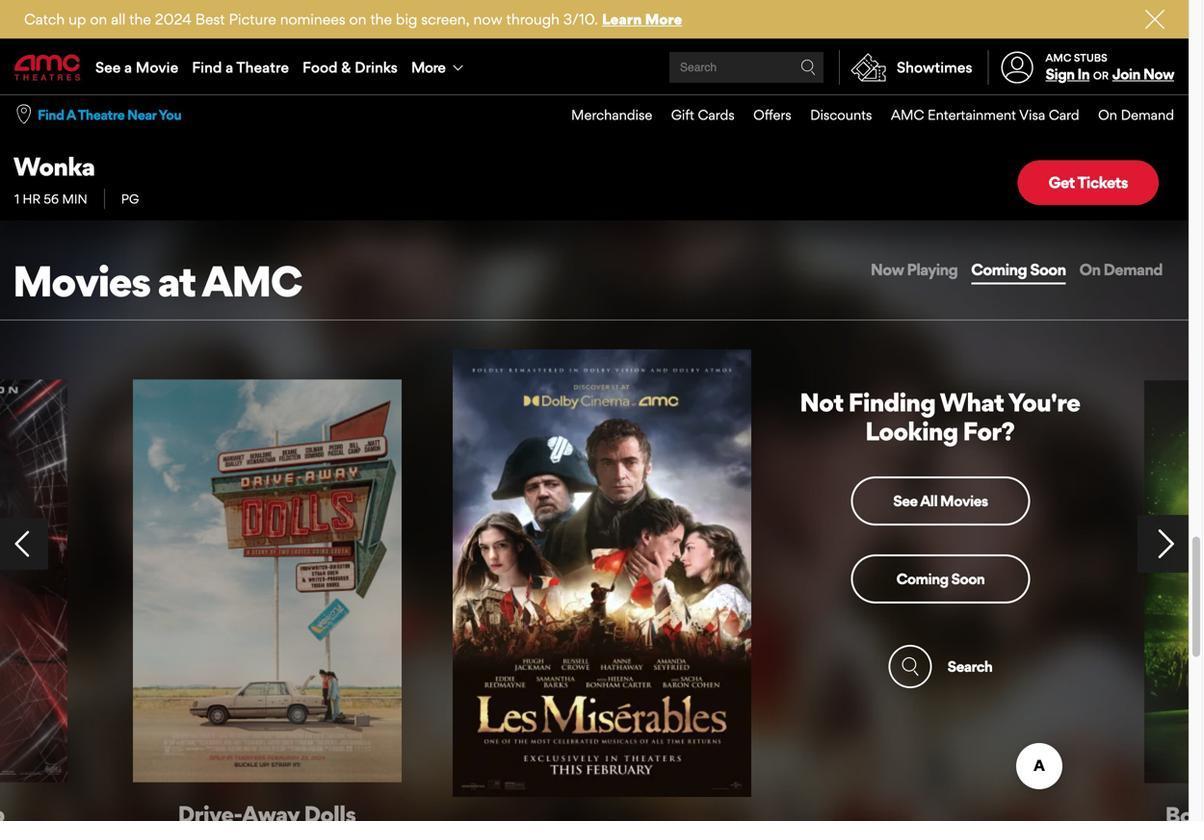 Task type: locate. For each thing, give the bounding box(es) containing it.
amc logo image
[[14, 54, 82, 81], [14, 54, 82, 81]]

a left movie
[[124, 58, 132, 76]]

coming soon right playing
[[972, 260, 1066, 280]]

1 a from the left
[[124, 58, 132, 76]]

more down the "screen,"
[[411, 58, 445, 76]]

more inside button
[[411, 58, 445, 76]]

finding
[[849, 387, 936, 418]]

movie poster for madame web image
[[0, 380, 67, 783]]

drinks
[[355, 58, 398, 76]]

0 vertical spatial on
[[1099, 107, 1118, 123]]

a down picture
[[226, 58, 233, 76]]

a for theatre
[[226, 58, 233, 76]]

1 vertical spatial now
[[871, 260, 904, 280]]

1 vertical spatial amc
[[891, 107, 924, 123]]

soon inside coming soon button
[[1030, 260, 1066, 280]]

0 vertical spatial movies
[[13, 256, 150, 307]]

find inside menu
[[192, 58, 222, 76]]

showtimes image
[[840, 50, 897, 85]]

1 on from the left
[[90, 10, 107, 28]]

now inside button
[[871, 260, 904, 280]]

1 horizontal spatial find
[[192, 58, 222, 76]]

1 horizontal spatial amc
[[891, 107, 924, 123]]

on right nominees on the top of page
[[349, 10, 367, 28]]

coming soon down the see all movies link
[[897, 571, 985, 588]]

theatre inside menu
[[236, 58, 289, 76]]

user profile image
[[991, 51, 1045, 83]]

up
[[69, 10, 86, 28]]

soon for coming soon button at the top of the page
[[1030, 260, 1066, 280]]

amc up sign
[[1046, 51, 1072, 64]]

1 horizontal spatial on
[[349, 10, 367, 28]]

join
[[1113, 65, 1141, 83]]

find down "best"
[[192, 58, 222, 76]]

coming down all
[[897, 571, 949, 588]]

1 horizontal spatial now
[[1144, 65, 1175, 83]]

0 vertical spatial amc
[[1046, 51, 1072, 64]]

0 vertical spatial more
[[645, 10, 683, 28]]

movies
[[13, 256, 150, 307], [941, 493, 988, 510]]

find inside button
[[38, 107, 64, 123]]

now
[[1144, 65, 1175, 83], [871, 260, 904, 280]]

stubs
[[1074, 51, 1108, 64]]

0 horizontal spatial the
[[129, 10, 151, 28]]

at
[[158, 256, 195, 307]]

0 vertical spatial on demand
[[1099, 107, 1175, 123]]

0 horizontal spatial more
[[411, 58, 445, 76]]

amc stubs sign in or join now
[[1046, 51, 1175, 83]]

1 vertical spatial on demand
[[1080, 260, 1163, 280]]

screen,
[[421, 10, 470, 28]]

0 horizontal spatial soon
[[952, 571, 985, 588]]

gift cards link
[[653, 95, 735, 135]]

0 vertical spatial coming
[[972, 260, 1027, 280]]

1 vertical spatial find
[[38, 107, 64, 123]]

amc right at
[[202, 256, 301, 307]]

demand down tickets
[[1104, 260, 1163, 280]]

0 horizontal spatial find
[[38, 107, 64, 123]]

menu containing more
[[0, 40, 1189, 94]]

holdbrook-
[[493, 2, 632, 33]]

see left all
[[893, 493, 918, 510]]

0 horizontal spatial movies
[[13, 256, 150, 307]]

see inside menu
[[95, 58, 121, 76]]

a
[[124, 58, 132, 76], [226, 58, 233, 76]]

0 horizontal spatial on
[[90, 10, 107, 28]]

now playing
[[871, 260, 958, 280]]

theatre
[[236, 58, 289, 76], [78, 107, 125, 123]]

on
[[90, 10, 107, 28], [349, 10, 367, 28]]

theatre down picture
[[236, 58, 289, 76]]

0 vertical spatial find
[[192, 58, 222, 76]]

amc for visa
[[891, 107, 924, 123]]

1 vertical spatial more
[[411, 58, 445, 76]]

0 vertical spatial theatre
[[236, 58, 289, 76]]

on demand down join now button
[[1099, 107, 1175, 123]]

movies down min
[[13, 256, 150, 307]]

more
[[645, 10, 683, 28], [411, 58, 445, 76]]

soon left on demand button
[[1030, 260, 1066, 280]]

soon down the see all movies link
[[952, 571, 985, 588]]

0 vertical spatial menu
[[0, 40, 1189, 94]]

amc down showtimes link
[[891, 107, 924, 123]]

1 vertical spatial theatre
[[78, 107, 125, 123]]

movies inside the see all movies link
[[941, 493, 988, 510]]

demand down join now button
[[1121, 107, 1175, 123]]

0 horizontal spatial see
[[95, 58, 121, 76]]

get tickets link
[[1018, 160, 1159, 205]]

the left the big
[[370, 10, 392, 28]]

find a theatre near you button
[[38, 106, 181, 124]]

0 vertical spatial coming soon
[[972, 260, 1066, 280]]

now right join at the right top
[[1144, 65, 1175, 83]]

menu down the showtimes image
[[553, 95, 1175, 135]]

menu containing merchandise
[[553, 95, 1175, 135]]

0 vertical spatial soon
[[1030, 260, 1066, 280]]

dialog
[[0, 0, 1204, 822]]

a
[[66, 107, 76, 123]]

theatre for a
[[78, 107, 125, 123]]

on right coming soon button at the top of the page
[[1080, 260, 1101, 280]]

find left the a
[[38, 107, 64, 123]]

2 horizontal spatial amc
[[1046, 51, 1072, 64]]

more button
[[405, 40, 475, 94]]

theatre inside button
[[78, 107, 125, 123]]

gift
[[671, 107, 695, 123]]

see
[[95, 58, 121, 76], [893, 493, 918, 510]]

on demand down tickets
[[1080, 260, 1163, 280]]

soon inside coming soon link
[[952, 571, 985, 588]]

big
[[396, 10, 418, 28]]

coming right playing
[[972, 260, 1027, 280]]

amc inside amc stubs sign in or join now
[[1046, 51, 1072, 64]]

1 horizontal spatial theatre
[[236, 58, 289, 76]]

1 vertical spatial coming soon
[[897, 571, 985, 588]]

see all movies link
[[851, 477, 1031, 526]]

coming inside button
[[972, 260, 1027, 280]]

min
[[62, 191, 87, 207]]

1 vertical spatial on
[[1080, 260, 1101, 280]]

playing
[[907, 260, 958, 280]]

now inside amc stubs sign in or join now
[[1144, 65, 1175, 83]]

on demand inside button
[[1080, 260, 1163, 280]]

demand
[[1121, 107, 1175, 123], [1104, 260, 1163, 280]]

1 vertical spatial demand
[[1104, 260, 1163, 280]]

1 the from the left
[[129, 10, 151, 28]]

join now button
[[1113, 65, 1175, 83]]

0 horizontal spatial a
[[124, 58, 132, 76]]

on demand
[[1099, 107, 1175, 123], [1080, 260, 1163, 280]]

soon
[[1030, 260, 1066, 280], [952, 571, 985, 588]]

the
[[129, 10, 151, 28], [370, 10, 392, 28]]

coming soon inside button
[[972, 260, 1066, 280]]

kobna
[[411, 2, 488, 33]]

close this dialog image
[[1155, 763, 1175, 782]]

on
[[1099, 107, 1118, 123], [1080, 260, 1101, 280]]

1 horizontal spatial see
[[893, 493, 918, 510]]

1 horizontal spatial soon
[[1030, 260, 1066, 280]]

on demand inside menu
[[1099, 107, 1175, 123]]

pg
[[121, 191, 139, 207]]

merchandise link
[[553, 95, 653, 135]]

movies right all
[[941, 493, 988, 510]]

amc
[[1046, 51, 1072, 64], [891, 107, 924, 123], [202, 256, 301, 307]]

0 vertical spatial see
[[95, 58, 121, 76]]

find a theatre link
[[185, 40, 296, 94]]

on inside button
[[1080, 260, 1101, 280]]

2 a from the left
[[226, 58, 233, 76]]

see up find a theatre near you button
[[95, 58, 121, 76]]

menu
[[0, 40, 1189, 94], [553, 95, 1175, 135]]

2 the from the left
[[370, 10, 392, 28]]

sign in button
[[1046, 65, 1090, 83]]

1 horizontal spatial coming
[[972, 260, 1027, 280]]

on inside menu
[[1099, 107, 1118, 123]]

&
[[341, 58, 351, 76]]

0 horizontal spatial amc
[[202, 256, 301, 307]]

0 horizontal spatial coming
[[897, 571, 949, 588]]

1 vertical spatial coming
[[897, 571, 949, 588]]

theatre right the a
[[78, 107, 125, 123]]

sign
[[1046, 65, 1075, 83]]

coming
[[972, 260, 1027, 280], [897, 571, 949, 588]]

smith
[[632, 2, 704, 33]]

theatre for a
[[236, 58, 289, 76]]

0 vertical spatial demand
[[1121, 107, 1175, 123]]

submit search icon image
[[801, 60, 816, 75]]

on down or
[[1099, 107, 1118, 123]]

on demand button
[[1078, 257, 1165, 283]]

card
[[1049, 107, 1080, 123]]

best
[[195, 10, 225, 28]]

hr
[[23, 191, 41, 207]]

1 horizontal spatial the
[[370, 10, 392, 28]]

coming soon
[[972, 260, 1066, 280], [897, 571, 985, 588]]

catch
[[24, 10, 65, 28]]

the right "all"
[[129, 10, 151, 28]]

1 vertical spatial menu
[[553, 95, 1175, 135]]

catch up on all the 2024 best picture nominees on the big screen, now through 3/10. learn more
[[24, 10, 683, 28]]

0 horizontal spatial now
[[871, 260, 904, 280]]

1 vertical spatial soon
[[952, 571, 985, 588]]

more right "learn"
[[645, 10, 683, 28]]

coming for coming soon link
[[897, 571, 949, 588]]

menu up merchandise link
[[0, 40, 1189, 94]]

on demand for on demand button
[[1080, 260, 1163, 280]]

1 vertical spatial see
[[893, 493, 918, 510]]

2 on from the left
[[349, 10, 367, 28]]

on left "all"
[[90, 10, 107, 28]]

1 vertical spatial movies
[[941, 493, 988, 510]]

movie poster for drive-away dolls image
[[133, 380, 402, 783]]

1 horizontal spatial a
[[226, 58, 233, 76]]

0 vertical spatial now
[[1144, 65, 1175, 83]]

now left playing
[[871, 260, 904, 280]]

amc entertainment visa card link
[[873, 95, 1080, 135]]

0 horizontal spatial theatre
[[78, 107, 125, 123]]

on demand for on demand link
[[1099, 107, 1175, 123]]

demand inside button
[[1104, 260, 1163, 280]]

1 horizontal spatial movies
[[941, 493, 988, 510]]



Task type: vqa. For each thing, say whether or not it's contained in the screenshot.
the bottom On
yes



Task type: describe. For each thing, give the bounding box(es) containing it.
on demand link
[[1080, 95, 1175, 135]]

wonka
[[13, 151, 95, 182]]

coming for coming soon button at the top of the page
[[972, 260, 1027, 280]]

1 horizontal spatial more
[[645, 10, 683, 28]]

see a movie
[[95, 58, 178, 76]]

merchandise
[[571, 107, 653, 123]]

find for find a theatre
[[192, 58, 222, 76]]

you
[[159, 107, 181, 123]]

looking
[[866, 416, 958, 447]]

learn
[[602, 10, 642, 28]]

3/10.
[[564, 10, 598, 28]]

discounts
[[811, 107, 873, 123]]

visa
[[1020, 107, 1046, 123]]

see a movie link
[[89, 40, 185, 94]]

2024
[[155, 10, 192, 28]]

on for on demand button
[[1080, 260, 1101, 280]]

get tickets
[[1049, 173, 1128, 192]]

in
[[1078, 65, 1090, 83]]

what
[[940, 387, 1005, 418]]

tickets
[[1078, 173, 1128, 192]]

coming soon link
[[851, 555, 1031, 604]]

2 vertical spatial amc
[[202, 256, 301, 307]]

see for see a movie
[[95, 58, 121, 76]]

see all movies
[[893, 493, 988, 510]]

1
[[14, 191, 19, 207]]

near
[[127, 107, 156, 123]]

food
[[303, 58, 338, 76]]

find a theatre near you
[[38, 107, 181, 123]]

coming soon button
[[970, 257, 1068, 283]]

a for movie
[[124, 58, 132, 76]]

learn more link
[[602, 10, 683, 28]]

nominees
[[280, 10, 346, 28]]

1 hr 56 min
[[14, 191, 87, 207]]

search the AMC website text field
[[677, 60, 801, 75]]

not
[[800, 387, 844, 418]]

picture
[[229, 10, 276, 28]]

through
[[506, 10, 560, 28]]

you're
[[1008, 387, 1081, 418]]

kobna holdbrook-smith
[[411, 2, 704, 33]]

movies at amc
[[13, 256, 301, 307]]

cards
[[698, 107, 735, 123]]

sign in or join amc stubs element
[[988, 40, 1175, 94]]

soon for coming soon link
[[952, 571, 985, 588]]

gift cards
[[671, 107, 735, 123]]

or
[[1094, 70, 1109, 82]]

demand for on demand button
[[1104, 260, 1163, 280]]

coming soon for coming soon button at the top of the page
[[972, 260, 1066, 280]]

discounts link
[[792, 95, 873, 135]]

search link
[[851, 633, 1031, 702]]

demand for on demand link
[[1121, 107, 1175, 123]]

offers
[[754, 107, 792, 123]]

movie
[[136, 58, 178, 76]]

now
[[474, 10, 503, 28]]

amc entertainment visa card
[[891, 107, 1080, 123]]

find for find a theatre near you
[[38, 107, 64, 123]]

food & drinks
[[303, 58, 398, 76]]

all
[[921, 493, 938, 510]]

all
[[111, 10, 126, 28]]

movie poster for bob marley: one love image
[[1145, 381, 1204, 784]]

amc for sign
[[1046, 51, 1072, 64]]

on for on demand link
[[1099, 107, 1118, 123]]

coming soon for coming soon link
[[897, 571, 985, 588]]

search image
[[889, 646, 932, 689]]

showtimes
[[897, 58, 973, 76]]

56
[[44, 191, 59, 207]]

not finding what you're looking for?
[[800, 387, 1081, 447]]

offers link
[[735, 95, 792, 135]]

get
[[1049, 173, 1075, 192]]

find a theatre
[[192, 58, 289, 76]]

movie poster for les misérables - dolby cinema exclusive image
[[453, 350, 752, 798]]

entertainment
[[928, 107, 1017, 123]]

search
[[948, 658, 993, 676]]

food & drinks link
[[296, 40, 405, 94]]

showtimes link
[[839, 50, 973, 85]]

for?
[[963, 416, 1015, 447]]

see for see all movies
[[893, 493, 918, 510]]

now playing button
[[869, 257, 960, 283]]



